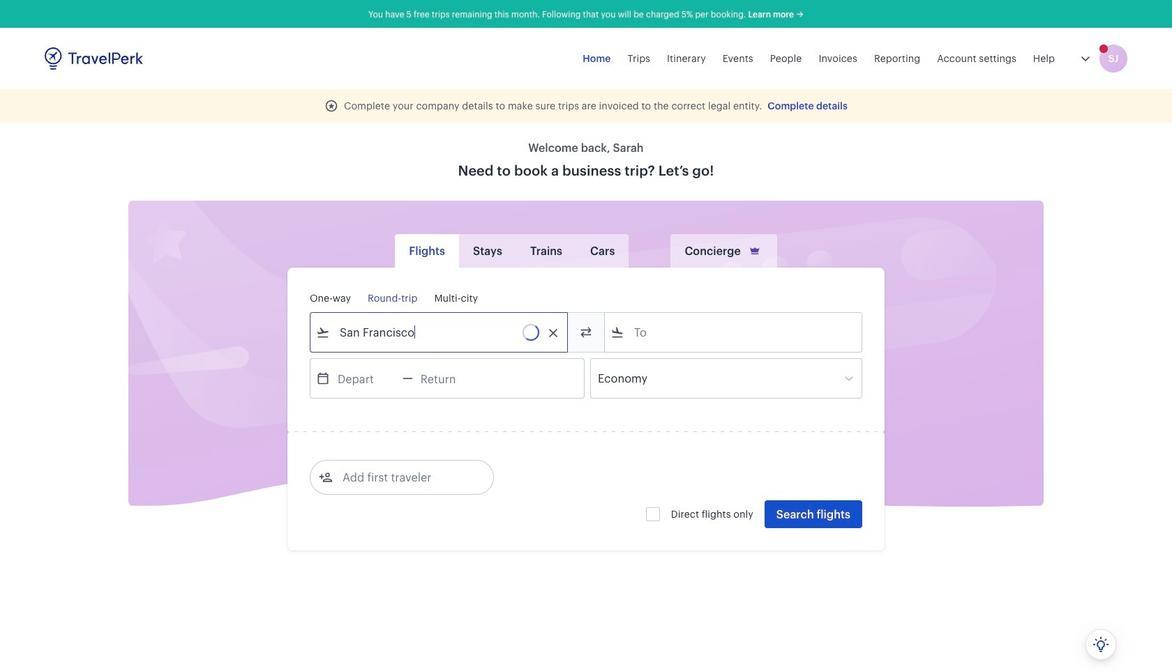 Task type: describe. For each thing, give the bounding box(es) containing it.
To search field
[[625, 322, 844, 344]]

Depart text field
[[330, 359, 403, 398]]



Task type: locate. For each thing, give the bounding box(es) containing it.
Add first traveler search field
[[333, 467, 478, 489]]

From search field
[[330, 322, 549, 344]]

Return text field
[[413, 359, 486, 398]]



